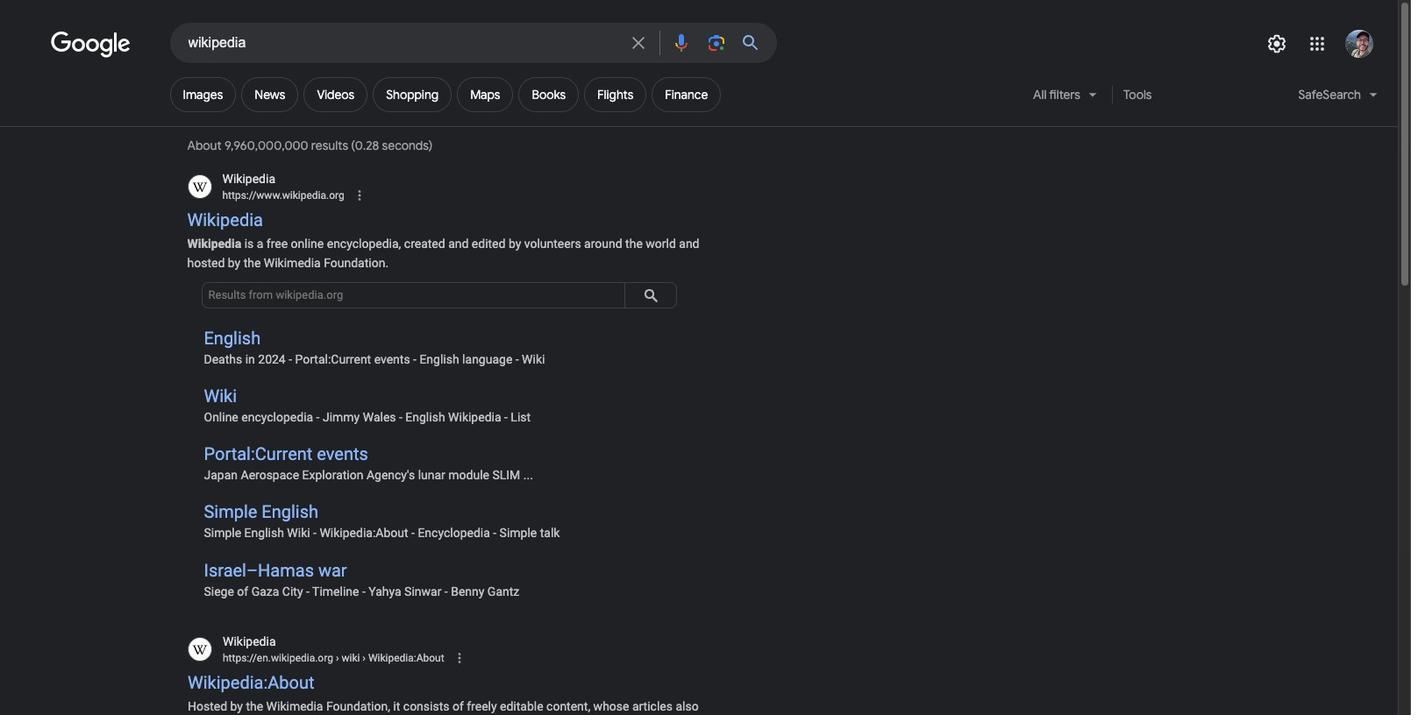 Task type: locate. For each thing, give the bounding box(es) containing it.
foundation.
[[324, 256, 389, 270]]

hosted
[[187, 256, 225, 270]]

images
[[183, 87, 223, 103]]

exploration
[[302, 469, 363, 483]]

is
[[244, 236, 254, 250]]

portal:current inside the portal:current events japan aerospace exploration agency's lunar module slim ...
[[204, 444, 313, 465]]

also
[[675, 699, 698, 713]]

wikimedia
[[264, 256, 321, 270], [266, 699, 323, 713]]

online
[[291, 236, 324, 250]]

israel–hamas war siege of gaza city - timeline - yahya sinwar - benny gantz
[[204, 560, 519, 599]]

wiki
[[522, 352, 545, 366], [204, 386, 237, 407]]

wiki right 'language -'
[[522, 352, 545, 366]]

portal:current events japan aerospace exploration agency's lunar module slim ...
[[204, 444, 533, 483]]

1 horizontal spatial and
[[679, 236, 699, 250]]

encyclopedia,
[[327, 236, 401, 250]]

english
[[204, 328, 261, 349], [420, 352, 459, 366], [406, 410, 445, 424], [262, 502, 318, 523], [244, 527, 284, 541]]

portal:current inside english deaths in 2024 - portal:current events - english language - wiki
[[295, 352, 371, 366]]

and left edited on the left of the page
[[448, 236, 469, 250]]

and right world
[[679, 236, 699, 250]]

japan
[[204, 469, 238, 483]]

0 horizontal spatial wiki
[[204, 386, 237, 407]]

1 vertical spatial wikimedia
[[266, 699, 323, 713]]

1 horizontal spatial wikipedia:about
[[368, 652, 444, 665]]

english up wiki -
[[262, 502, 318, 523]]

foundation,
[[326, 699, 390, 713]]

0 vertical spatial wikipedia:about
[[368, 652, 444, 665]]

0 vertical spatial of
[[237, 585, 248, 599]]

https://en.wikipedia.org
[[222, 652, 333, 665]]

news
[[255, 87, 285, 103]]

encyclopedia -
[[241, 410, 320, 424]]

finance
[[665, 87, 708, 103]]

the left world
[[625, 236, 643, 250]]

2 vertical spatial by
[[230, 699, 242, 713]]

...
[[523, 469, 533, 483]]

1 vertical spatial by
[[228, 256, 240, 270]]

0 vertical spatial by
[[509, 236, 521, 250]]

search by voice image
[[671, 32, 692, 54]]

wiki up "online"
[[204, 386, 237, 407]]

tools
[[1124, 87, 1152, 103]]

videos
[[317, 87, 355, 103]]

agency's
[[367, 469, 415, 483]]

wikimedia down https://en.wikipedia.org
[[266, 699, 323, 713]]

1 horizontal spatial wiki
[[522, 352, 545, 366]]

english down simple english link
[[244, 527, 284, 541]]

deaths
[[204, 352, 242, 366]]

english inside wiki online encyclopedia - jimmy wales - english wikipedia - list
[[406, 410, 445, 424]]

0 vertical spatial the
[[625, 236, 643, 250]]

list
[[511, 410, 531, 424]]

simple left talk
[[500, 527, 537, 541]]

whose
[[593, 699, 629, 713]]

1 vertical spatial wikipedia:about
[[187, 672, 314, 693]]

0 vertical spatial portal:current
[[295, 352, 371, 366]]

portal:current up wiki online encyclopedia - jimmy wales - english wikipedia - list
[[295, 352, 371, 366]]

wikipedia:about
[[368, 652, 444, 665], [187, 672, 314, 693]]

jimmy
[[323, 410, 360, 424]]

portal:current events link
[[204, 444, 368, 465]]

1 vertical spatial of
[[452, 699, 463, 713]]

world
[[646, 236, 676, 250]]

events
[[317, 444, 368, 465]]

›
[[335, 652, 339, 665], [362, 652, 365, 665]]

1 horizontal spatial of
[[452, 699, 463, 713]]

wikipedia:about down https://en.wikipedia.org
[[187, 672, 314, 693]]

wiki link
[[204, 386, 237, 407]]

volunteers
[[524, 236, 581, 250]]

events -
[[374, 352, 417, 366]]

2 vertical spatial the
[[245, 699, 263, 713]]

hosted by the wikimedia foundation, it consists of freely editable content, whose articles also
[[187, 699, 698, 716]]

wikipedia down 9,960,000,000
[[222, 172, 275, 186]]

simple
[[204, 502, 257, 523], [204, 527, 241, 541], [500, 527, 537, 541]]

city -
[[282, 585, 310, 599]]

simple english simple english wiki - wikipedia:about - encyclopedia - simple talk
[[204, 502, 560, 541]]

› left the wiki
[[335, 652, 339, 665]]

portal:current up aerospace at bottom
[[204, 444, 313, 465]]

shopping link
[[373, 77, 452, 112]]

war
[[318, 560, 347, 581]]

(0.28
[[351, 138, 379, 153]]

wikimedia down online
[[264, 256, 321, 270]]

online
[[204, 410, 238, 424]]

all
[[1033, 87, 1047, 103]]

1 vertical spatial wiki
[[204, 386, 237, 407]]

› right the wiki
[[362, 652, 365, 665]]

google image
[[50, 32, 131, 58]]

0 horizontal spatial and
[[448, 236, 469, 250]]

0 horizontal spatial of
[[237, 585, 248, 599]]

and
[[448, 236, 469, 250], [679, 236, 699, 250]]

the down is
[[244, 256, 261, 270]]

1 vertical spatial portal:current
[[204, 444, 313, 465]]

simple english link
[[204, 502, 318, 523]]

the right hosted
[[245, 699, 263, 713]]

of inside hosted by the wikimedia foundation, it consists of freely editable content, whose articles also
[[452, 699, 463, 713]]

wikipedia up https://en.wikipedia.org
[[222, 635, 275, 649]]

0 horizontal spatial ›
[[335, 652, 339, 665]]

hosted
[[187, 699, 227, 713]]

None text field
[[222, 651, 444, 666]]

wikipedia
[[222, 172, 275, 186], [187, 209, 263, 230], [187, 236, 241, 250], [222, 635, 275, 649]]

english right wales - at the bottom of page
[[406, 410, 445, 424]]

of
[[237, 585, 248, 599], [452, 699, 463, 713]]

Results from wikipedia.org text field
[[201, 282, 625, 309]]

1 and from the left
[[448, 236, 469, 250]]

0 vertical spatial wiki
[[522, 352, 545, 366]]

of left freely at the bottom left of page
[[452, 699, 463, 713]]

1 vertical spatial the
[[244, 256, 261, 270]]

aerospace
[[241, 469, 299, 483]]

wikipedia:about up the it
[[368, 652, 444, 665]]

wikipedia:about -
[[320, 527, 415, 541]]

books
[[532, 87, 566, 103]]

0 vertical spatial wikimedia
[[264, 256, 321, 270]]

gaza
[[251, 585, 279, 599]]

the
[[625, 236, 643, 250], [244, 256, 261, 270], [245, 699, 263, 713]]

None search field
[[0, 22, 777, 63]]

of left gaza
[[237, 585, 248, 599]]

wiki inside english deaths in 2024 - portal:current events - english language - wiki
[[522, 352, 545, 366]]

Search search field
[[188, 33, 617, 55]]

1 horizontal spatial ›
[[362, 652, 365, 665]]

wikipedia up hosted
[[187, 236, 241, 250]]

wikipedia -
[[448, 410, 508, 424]]



Task type: describe. For each thing, give the bounding box(es) containing it.
edited
[[472, 236, 506, 250]]

sinwar -
[[404, 585, 448, 599]]

of inside israel–hamas war siege of gaza city - timeline - yahya sinwar - benny gantz
[[237, 585, 248, 599]]

wikipedia:about inside the wikipedia https://en.wikipedia.org › wiki › wikipedia:about
[[368, 652, 444, 665]]

wiki inside wiki online encyclopedia - jimmy wales - english wikipedia - list
[[204, 386, 237, 407]]

about
[[187, 138, 222, 153]]

articles
[[632, 699, 672, 713]]

a
[[257, 236, 263, 250]]

search icon image
[[637, 282, 664, 309]]

all filters
[[1033, 87, 1081, 103]]

english up deaths
[[204, 328, 261, 349]]

talk
[[540, 527, 560, 541]]

wiki -
[[287, 527, 317, 541]]

2 and from the left
[[679, 236, 699, 250]]

timeline -
[[312, 585, 366, 599]]

wikipedia https://en.wikipedia.org › wiki › wikipedia:about
[[222, 635, 444, 665]]

yahya
[[369, 585, 401, 599]]

safesearch button
[[1288, 77, 1388, 120]]

lunar
[[418, 469, 445, 483]]

flights
[[597, 87, 634, 103]]

shopping
[[386, 87, 439, 103]]

wiki online encyclopedia - jimmy wales - english wikipedia - list
[[204, 386, 531, 424]]

safesearch
[[1298, 87, 1361, 103]]

editable
[[500, 699, 543, 713]]

maps
[[470, 87, 500, 103]]

› wiki › Wikipedia:About text field
[[333, 652, 444, 665]]

results
[[311, 138, 348, 153]]

by inside hosted by the wikimedia foundation, it consists of freely editable content, whose articles also
[[230, 699, 242, 713]]

2024 -
[[258, 352, 292, 366]]

english link
[[204, 328, 261, 349]]

language -
[[462, 352, 519, 366]]

0 horizontal spatial wikipedia:about
[[187, 672, 314, 693]]

wales -
[[363, 410, 402, 424]]

wikipedia https://www.wikipedia.org
[[222, 172, 344, 202]]

seconds)
[[382, 138, 433, 153]]

consists
[[403, 699, 449, 713]]

finance link
[[652, 77, 721, 112]]

maps link
[[457, 77, 513, 112]]

9,960,000,000
[[224, 138, 308, 153]]

tools button
[[1116, 77, 1160, 112]]

slim
[[492, 469, 520, 483]]

israel–hamas
[[204, 560, 314, 581]]

is a free online encyclopedia, created and edited by volunteers around the world and hosted by the wikimedia foundation.
[[187, 236, 699, 270]]

freely
[[466, 699, 497, 713]]

videos link
[[304, 77, 368, 112]]

encyclopedia -
[[418, 527, 497, 541]]

news link
[[242, 77, 299, 112]]

1 › from the left
[[335, 652, 339, 665]]

simple down japan
[[204, 502, 257, 523]]

wikimedia inside hosted by the wikimedia foundation, it consists of freely editable content, whose articles also
[[266, 699, 323, 713]]

books link
[[519, 77, 579, 112]]

module
[[448, 469, 489, 483]]

it
[[393, 699, 400, 713]]

gantz
[[488, 585, 519, 599]]

english right events -
[[420, 352, 459, 366]]

images link
[[170, 77, 236, 112]]

wikipedia inside the wikipedia https://en.wikipedia.org › wiki › wikipedia:about
[[222, 635, 275, 649]]

all filters button
[[1023, 77, 1109, 119]]

in
[[245, 352, 255, 366]]

created
[[404, 236, 445, 250]]

wikipedia inside wikipedia https://www.wikipedia.org
[[222, 172, 275, 186]]

wikipedia up is
[[187, 209, 263, 230]]

https://www.wikipedia.org
[[222, 189, 344, 202]]

flights link
[[584, 77, 647, 112]]

filters
[[1049, 87, 1081, 103]]

content,
[[546, 699, 590, 713]]

2 › from the left
[[362, 652, 365, 665]]

around
[[584, 236, 622, 250]]

none text field containing https://en.wikipedia.org
[[222, 651, 444, 666]]

siege
[[204, 585, 234, 599]]

israel–hamas war link
[[204, 560, 347, 581]]

search by image image
[[706, 32, 727, 54]]

https://www.wikipedia.org text field
[[222, 188, 344, 203]]

wiki
[[341, 652, 359, 665]]

english deaths in 2024 - portal:current events - english language - wiki
[[204, 328, 545, 366]]

the inside hosted by the wikimedia foundation, it consists of freely editable content, whose articles also
[[245, 699, 263, 713]]

free
[[266, 236, 288, 250]]

wikimedia inside the is a free online encyclopedia, created and edited by volunteers around the world and hosted by the wikimedia foundation.
[[264, 256, 321, 270]]

simple down simple english link
[[204, 527, 241, 541]]

about 9,960,000,000 results (0.28 seconds)
[[187, 138, 436, 153]]



Task type: vqa. For each thing, say whether or not it's contained in the screenshot.


